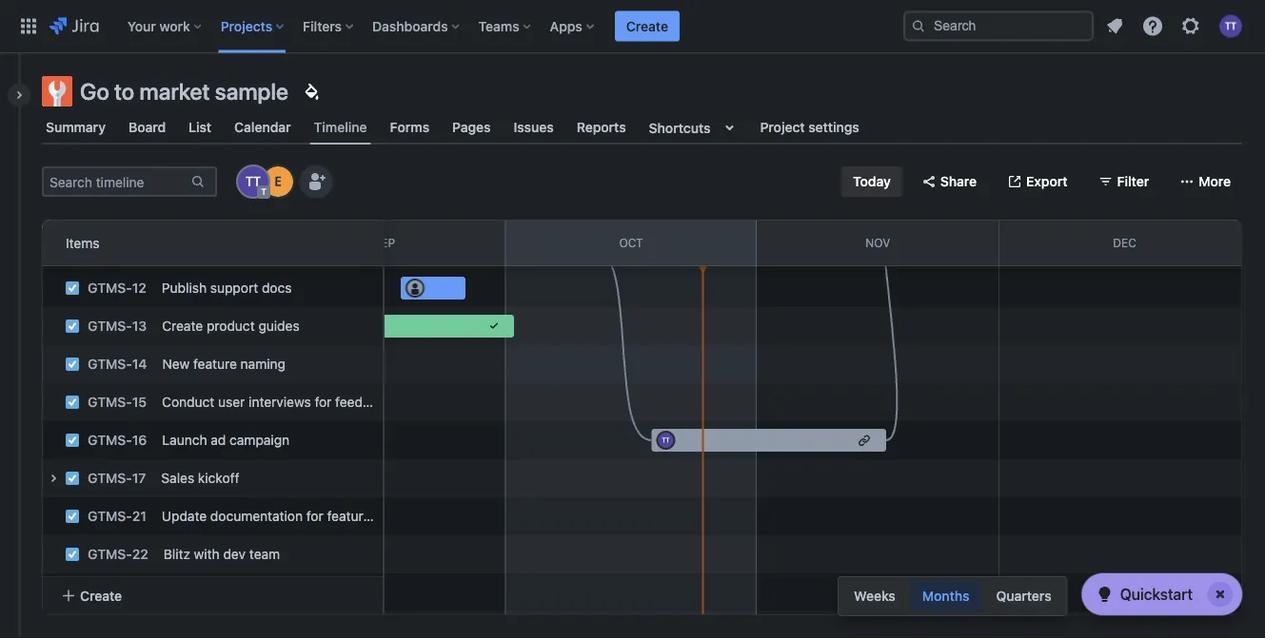 Task type: vqa. For each thing, say whether or not it's contained in the screenshot.


Task type: describe. For each thing, give the bounding box(es) containing it.
board
[[128, 119, 166, 135]]

row containing gtms-14
[[32, 341, 383, 384]]

sidebar navigation image
[[0, 76, 42, 114]]

items
[[66, 235, 99, 251]]

row containing gtms-17
[[32, 455, 383, 498]]

gtms- for 16
[[88, 433, 132, 448]]

today button
[[842, 167, 902, 197]]

gtms-12 link
[[88, 280, 147, 296]]

gtms- for 17
[[88, 471, 132, 487]]

1 vertical spatial for
[[315, 395, 332, 410]]

search image
[[911, 19, 926, 34]]

gtms-24
[[88, 585, 149, 601]]

kickoff
[[198, 471, 239, 487]]

user
[[218, 395, 245, 410]]

gtms-11 link
[[88, 242, 145, 258]]

your profile and settings image
[[1220, 15, 1242, 38]]

weeks
[[854, 589, 896, 605]]

summary
[[46, 119, 106, 135]]

publish support docs
[[162, 280, 292, 296]]

Search timeline text field
[[44, 169, 189, 195]]

documentation
[[210, 509, 303, 525]]

create product guides
[[162, 318, 300, 334]]

cell containing gtms-17
[[42, 460, 383, 498]]

forms
[[390, 119, 430, 135]]

product
[[207, 318, 255, 334]]

22
[[132, 547, 148, 563]]

notifications image
[[1103, 15, 1126, 38]]

grid containing illustrations for website and mobile app
[[12, 0, 1250, 639]]

months button
[[911, 582, 981, 612]]

list
[[189, 119, 211, 135]]

board link
[[125, 110, 170, 145]]

task image for gtms-15
[[65, 395, 80, 410]]

gtms- for 24
[[88, 585, 132, 601]]

set background color image
[[300, 80, 323, 103]]

show child issues image for gtms-11
[[42, 239, 65, 262]]

and
[[309, 204, 332, 220]]

15
[[132, 395, 147, 410]]

gtms-21
[[88, 509, 147, 525]]

oct
[[619, 236, 643, 250]]

task image for gtms-13
[[65, 319, 80, 334]]

quarters
[[996, 589, 1052, 605]]

apps
[[550, 18, 583, 34]]

update
[[162, 509, 207, 525]]

row containing gtms-22
[[32, 531, 383, 574]]

17
[[132, 471, 146, 487]]

new
[[162, 357, 190, 372]]

your work button
[[122, 11, 209, 41]]

task image for gtms-11
[[65, 243, 80, 258]]

gtms-15
[[88, 395, 147, 410]]

docs
[[262, 280, 292, 296]]

filter button
[[1087, 167, 1161, 197]]

gtms-16 link
[[88, 433, 147, 448]]

list link
[[185, 110, 215, 145]]

teams
[[479, 18, 520, 34]]

to
[[114, 78, 134, 105]]

gtms-14
[[88, 357, 147, 372]]

task image for gtms-22
[[65, 547, 80, 563]]

new feature naming
[[162, 357, 286, 372]]

project settings link
[[756, 110, 863, 145]]

market
[[139, 78, 210, 105]]

calendar
[[234, 119, 291, 135]]

mobile
[[335, 204, 376, 220]]

today
[[853, 174, 891, 189]]

pages
[[452, 119, 491, 135]]

12
[[132, 280, 147, 296]]

Search field
[[904, 11, 1094, 41]]

illustrations for website and mobile app
[[162, 204, 403, 220]]

support
[[210, 280, 258, 296]]

shortcuts button
[[645, 110, 745, 145]]

task image for gtms-16
[[65, 433, 80, 448]]

team
[[249, 547, 280, 563]]

dashboards button
[[367, 11, 467, 41]]

with
[[194, 547, 220, 563]]

website
[[258, 204, 305, 220]]

publish
[[162, 280, 207, 296]]

13
[[132, 318, 147, 334]]

2 vertical spatial for
[[306, 509, 323, 525]]

projects
[[221, 18, 272, 34]]

task image for gtms-14
[[65, 357, 80, 372]]

naming
[[241, 357, 286, 372]]

gtms-15 link
[[88, 395, 147, 410]]

more
[[1199, 174, 1231, 189]]

calendar link
[[231, 110, 295, 145]]

dec
[[1113, 236, 1137, 250]]

row containing gtms-15
[[32, 379, 392, 422]]

update documentation for feature update
[[162, 509, 417, 525]]

campaign
[[230, 433, 290, 448]]

ad
[[211, 433, 226, 448]]

illustrations
[[162, 204, 233, 220]]

interviews
[[249, 395, 311, 410]]

gtms-13
[[88, 318, 147, 334]]

gtms- for 22
[[88, 547, 132, 563]]

task image for gtms-17
[[65, 471, 80, 487]]

help image
[[1142, 15, 1164, 38]]

timeline
[[314, 119, 367, 135]]



Task type: locate. For each thing, give the bounding box(es) containing it.
illustrations for website and mobile app row
[[42, 193, 403, 231]]

task image left gtms-17 link at bottom
[[65, 471, 80, 487]]

2 show child issues image from the top
[[42, 467, 65, 490]]

appswitcher icon image
[[17, 15, 40, 38]]

1 horizontal spatial create button
[[615, 11, 680, 41]]

1 horizontal spatial create
[[162, 318, 203, 334]]

show child issues image left gtms-17 link at bottom
[[42, 467, 65, 490]]

banner
[[0, 0, 1265, 53]]

gtms- down gtms-22
[[88, 585, 132, 601]]

settings image
[[1180, 15, 1202, 38]]

2 task image from the top
[[65, 319, 80, 334]]

filter
[[1117, 174, 1149, 189]]

for right documentation
[[306, 509, 323, 525]]

summary link
[[42, 110, 109, 145]]

quickstart button
[[1082, 574, 1242, 616]]

task image left 'gtms-13'
[[65, 319, 80, 334]]

update
[[374, 509, 417, 525]]

1 vertical spatial create button
[[50, 579, 376, 614]]

forms link
[[386, 110, 433, 145]]

task image left gtms-21 link
[[65, 509, 80, 525]]

task image left gtms-12 in the left of the page
[[65, 281, 80, 296]]

gtms-14 link
[[88, 357, 147, 372]]

settings
[[809, 119, 860, 135]]

column header
[[12, 221, 263, 266]]

gtms-12
[[88, 280, 147, 296]]

jira image
[[50, 15, 99, 38], [50, 15, 99, 38]]

dashboards
[[372, 18, 448, 34]]

launch ad campaign
[[162, 433, 290, 448]]

task image left gtms-15
[[65, 395, 80, 410]]

2 task image from the top
[[65, 509, 80, 525]]

gtms- up gtms-12 in the left of the page
[[88, 242, 132, 258]]

conduct
[[162, 395, 215, 410]]

1 horizontal spatial feature
[[327, 509, 371, 525]]

for inside illustrations for website and mobile app row
[[237, 204, 254, 220]]

create button down with
[[50, 579, 376, 614]]

4 task image from the top
[[65, 395, 80, 410]]

create inside primary element
[[626, 18, 668, 34]]

your work
[[127, 18, 190, 34]]

5 gtms- from the top
[[88, 395, 132, 410]]

feedback
[[335, 395, 392, 410]]

task image inside cell
[[65, 471, 80, 487]]

gtms- inside cell
[[88, 242, 132, 258]]

gtms-22 link
[[88, 547, 148, 563]]

2 horizontal spatial create
[[626, 18, 668, 34]]

dev
[[223, 547, 246, 563]]

gtms-17 link
[[88, 471, 146, 487]]

gtms-11
[[88, 242, 145, 258]]

task image for gtms-24
[[65, 586, 80, 601]]

1 gtms- from the top
[[88, 242, 132, 258]]

issues
[[514, 119, 554, 135]]

reports link
[[573, 110, 630, 145]]

grid
[[12, 0, 1250, 639]]

terry turtle image
[[238, 167, 268, 197]]

feature
[[193, 357, 237, 372], [327, 509, 371, 525]]

row containing gtms-16
[[32, 417, 383, 460]]

task image
[[65, 281, 80, 296], [65, 319, 80, 334], [65, 357, 80, 372], [65, 395, 80, 410], [65, 433, 80, 448], [65, 471, 80, 487], [65, 586, 80, 601]]

6 task image from the top
[[65, 471, 80, 487]]

for left feedback
[[315, 395, 332, 410]]

create left 24
[[80, 588, 122, 604]]

create button right "apps" popup button
[[615, 11, 680, 41]]

add people image
[[305, 170, 328, 193]]

task image left gtms-11
[[65, 243, 80, 258]]

guides
[[258, 318, 300, 334]]

share
[[940, 174, 977, 189]]

for down terry turtle image
[[237, 204, 254, 220]]

show child issues image left items
[[42, 239, 65, 262]]

1 task image from the top
[[65, 281, 80, 296]]

gtms- for 14
[[88, 357, 132, 372]]

gtms- down gtms-21 link
[[88, 547, 132, 563]]

7 gtms- from the top
[[88, 471, 132, 487]]

gtms- down gtms-12 in the left of the page
[[88, 318, 132, 334]]

show child issues image for gtms-17
[[42, 467, 65, 490]]

pages link
[[449, 110, 495, 145]]

blitz with dev team
[[164, 547, 280, 563]]

task image left gtms-14
[[65, 357, 80, 372]]

gtms-21 link
[[88, 509, 147, 525]]

check image
[[1094, 584, 1116, 606]]

gtms- for 11
[[88, 242, 132, 258]]

more button
[[1168, 167, 1242, 197]]

gtms- for 21
[[88, 509, 132, 525]]

9 gtms- from the top
[[88, 547, 132, 563]]

gtms- down gtms-17
[[88, 509, 132, 525]]

create down publish at the left
[[162, 318, 203, 334]]

14
[[132, 357, 147, 372]]

create
[[626, 18, 668, 34], [162, 318, 203, 334], [80, 588, 122, 604]]

5 task image from the top
[[65, 433, 80, 448]]

feature left update
[[327, 509, 371, 525]]

filters
[[303, 18, 342, 34]]

1 show child issues image from the top
[[42, 239, 65, 262]]

create button
[[615, 11, 680, 41], [50, 579, 376, 614]]

row containing gtms-21
[[32, 493, 417, 536]]

8 gtms- from the top
[[88, 509, 132, 525]]

filters button
[[297, 11, 361, 41]]

3 task image from the top
[[65, 547, 80, 563]]

0 vertical spatial task image
[[65, 243, 80, 258]]

0 vertical spatial create
[[626, 18, 668, 34]]

2 vertical spatial task image
[[65, 547, 80, 563]]

1 vertical spatial feature
[[327, 509, 371, 525]]

row containing gtms-13
[[32, 303, 383, 346]]

gtms-13 link
[[88, 318, 147, 334]]

create button inside primary element
[[615, 11, 680, 41]]

issues link
[[510, 110, 558, 145]]

export
[[1026, 174, 1068, 189]]

0 horizontal spatial create
[[80, 588, 122, 604]]

task image inside gtms-11 cell
[[65, 243, 80, 258]]

work
[[159, 18, 190, 34]]

teams button
[[473, 11, 539, 41]]

gtms-22
[[88, 547, 148, 563]]

gtms-24 link
[[88, 585, 149, 601]]

tab list
[[30, 110, 1254, 145]]

cell
[[42, 460, 383, 498]]

quickstart
[[1120, 586, 1193, 604]]

1 vertical spatial create
[[162, 318, 203, 334]]

reports
[[577, 119, 626, 135]]

7 task image from the top
[[65, 586, 80, 601]]

gtms-
[[88, 242, 132, 258], [88, 280, 132, 296], [88, 318, 132, 334], [88, 357, 132, 372], [88, 395, 132, 410], [88, 433, 132, 448], [88, 471, 132, 487], [88, 509, 132, 525], [88, 547, 132, 563], [88, 585, 132, 601]]

go to market sample
[[80, 78, 288, 105]]

row
[[32, 265, 383, 308], [32, 303, 383, 346], [32, 341, 383, 384], [32, 379, 392, 422], [32, 417, 383, 460], [32, 455, 383, 498], [32, 493, 417, 536], [32, 531, 383, 574], [42, 612, 383, 639]]

gtms- up gtms-16
[[88, 395, 132, 410]]

gtms-11 cell
[[42, 231, 383, 269]]

show child issues image inside cell
[[42, 467, 65, 490]]

dismiss quickstart image
[[1205, 580, 1236, 610]]

task image for gtms-12
[[65, 281, 80, 296]]

0 vertical spatial create button
[[615, 11, 680, 41]]

21
[[132, 509, 147, 525]]

0 vertical spatial show child issues image
[[42, 239, 65, 262]]

project settings
[[760, 119, 860, 135]]

task image inside 'gtms-24' row
[[65, 586, 80, 601]]

items row group
[[42, 220, 383, 267]]

gtms-24 row
[[32, 569, 383, 612]]

1 vertical spatial show child issues image
[[42, 467, 65, 490]]

0 horizontal spatial create button
[[50, 579, 376, 614]]

gtms- inside row
[[88, 585, 132, 601]]

export button
[[996, 167, 1079, 197]]

gtms- up gtms-15 link
[[88, 357, 132, 372]]

tab list containing timeline
[[30, 110, 1254, 145]]

0 vertical spatial for
[[237, 204, 254, 220]]

app
[[380, 204, 403, 220]]

primary element
[[11, 0, 904, 53]]

4 gtms- from the top
[[88, 357, 132, 372]]

for
[[237, 204, 254, 220], [315, 395, 332, 410], [306, 509, 323, 525]]

feature right the new
[[193, 357, 237, 372]]

months
[[922, 589, 970, 605]]

gtms- up gtms-17 link at bottom
[[88, 433, 132, 448]]

task image left gtms-24 link
[[65, 586, 80, 601]]

2 vertical spatial create
[[80, 588, 122, 604]]

banner containing your work
[[0, 0, 1265, 53]]

create right "apps" popup button
[[626, 18, 668, 34]]

sep
[[374, 236, 395, 250]]

sales
[[161, 471, 194, 487]]

gtms- for 13
[[88, 318, 132, 334]]

your
[[127, 18, 156, 34]]

conduct user interviews for feedback
[[162, 395, 392, 410]]

show child issues image inside gtms-11 cell
[[42, 239, 65, 262]]

gtms- down gtms-11
[[88, 280, 132, 296]]

3 task image from the top
[[65, 357, 80, 372]]

0 horizontal spatial feature
[[193, 357, 237, 372]]

quarters button
[[985, 582, 1063, 612]]

0 vertical spatial feature
[[193, 357, 237, 372]]

task image left gtms-22 link
[[65, 547, 80, 563]]

task image left gtms-16
[[65, 433, 80, 448]]

show child issues image
[[42, 239, 65, 262], [42, 467, 65, 490]]

row containing gtms-12
[[32, 265, 383, 308]]

eloisefrancis23 image
[[263, 167, 293, 197]]

gtms- for 12
[[88, 280, 132, 296]]

2 gtms- from the top
[[88, 280, 132, 296]]

project
[[760, 119, 805, 135]]

10 gtms- from the top
[[88, 585, 132, 601]]

task image for gtms-21
[[65, 509, 80, 525]]

sales kickoff
[[161, 471, 239, 487]]

launch
[[162, 433, 207, 448]]

1 vertical spatial task image
[[65, 509, 80, 525]]

apps button
[[544, 11, 602, 41]]

task image
[[65, 243, 80, 258], [65, 509, 80, 525], [65, 547, 80, 563]]

gtms- for 15
[[88, 395, 132, 410]]

6 gtms- from the top
[[88, 433, 132, 448]]

3 gtms- from the top
[[88, 318, 132, 334]]

gtms- up gtms-21 link
[[88, 471, 132, 487]]

1 task image from the top
[[65, 243, 80, 258]]

gtms-17
[[88, 471, 146, 487]]



